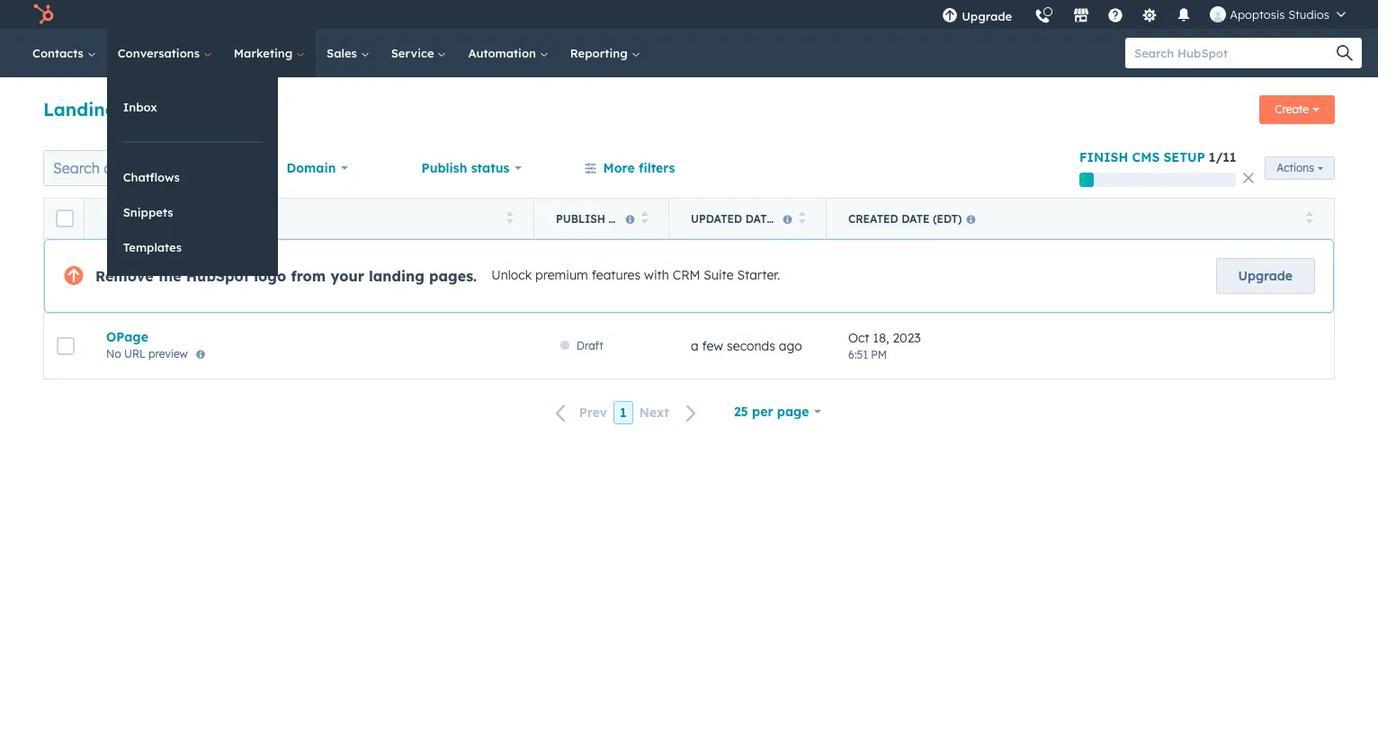 Task type: describe. For each thing, give the bounding box(es) containing it.
the
[[158, 267, 181, 285]]

11
[[1223, 149, 1236, 166]]

marketplaces button
[[1063, 0, 1101, 29]]

conversations menu
[[107, 77, 278, 276]]

conversations
[[118, 46, 203, 60]]

1 inside button
[[620, 405, 627, 421]]

remove
[[95, 267, 153, 285]]

and
[[142, 212, 166, 225]]

filters
[[639, 160, 675, 176]]

marketplaces image
[[1074, 8, 1090, 24]]

pm
[[871, 348, 887, 361]]

unlock premium features with crm suite starter.
[[491, 267, 780, 284]]

calling icon button
[[1028, 2, 1058, 28]]

reporting
[[570, 46, 631, 60]]

prev button
[[545, 402, 614, 425]]

page
[[777, 404, 809, 420]]

apoptosis studios button
[[1199, 0, 1357, 29]]

publish status for publish status button
[[556, 212, 650, 225]]

settings link
[[1131, 0, 1169, 29]]

opage was created on oct 18, 2023 at 6:51 pm element
[[848, 330, 1313, 363]]

your
[[331, 267, 364, 285]]

status for publish status popup button
[[471, 160, 510, 176]]

setup
[[1164, 149, 1205, 166]]

25
[[734, 404, 748, 420]]

logo
[[254, 267, 286, 285]]

date for updated
[[746, 212, 774, 225]]

press to sort. image for created date (edt)
[[1306, 211, 1313, 224]]

calling icon image
[[1035, 9, 1051, 25]]

6:51
[[848, 348, 868, 361]]

landing
[[43, 98, 117, 120]]

contacts
[[32, 46, 87, 60]]

prev
[[579, 405, 607, 421]]

few
[[702, 338, 723, 354]]

conversations link
[[107, 29, 223, 77]]

with
[[644, 267, 669, 284]]

domain button
[[275, 150, 360, 186]]

unlock
[[491, 267, 532, 284]]

date for created
[[902, 212, 930, 225]]

2023
[[893, 330, 921, 346]]

sales
[[327, 46, 360, 60]]

marketing link
[[223, 29, 316, 77]]

templates link
[[107, 230, 278, 265]]

no url preview
[[106, 347, 188, 361]]

snippets
[[123, 205, 173, 220]]

chatflows link
[[107, 160, 278, 194]]

press to sort. element inside name and url button
[[506, 211, 513, 226]]

name and url button
[[85, 199, 534, 238]]

finish cms setup progress bar
[[1080, 173, 1094, 187]]

contacts link
[[22, 29, 107, 77]]

publish status button
[[410, 150, 534, 186]]

automation
[[468, 46, 540, 60]]

press to sort. element for updated
[[798, 211, 805, 226]]

draft
[[577, 339, 603, 353]]

Search content search field
[[43, 150, 228, 186]]

name and url
[[106, 212, 191, 225]]

cms
[[1132, 149, 1160, 166]]

sales link
[[316, 29, 380, 77]]

premium
[[535, 267, 588, 284]]

search image
[[1337, 45, 1353, 61]]

suite
[[704, 267, 734, 284]]

publish for publish status button
[[556, 212, 605, 225]]

publish status button
[[534, 199, 669, 238]]

pagination navigation
[[545, 401, 708, 425]]

upgrade inside menu
[[962, 9, 1012, 23]]

oct
[[848, 330, 870, 346]]

finish cms setup button
[[1080, 149, 1205, 166]]

1 button
[[614, 401, 633, 425]]

per
[[752, 404, 773, 420]]

starter.
[[737, 267, 780, 284]]

domain
[[286, 160, 336, 176]]

seconds
[[727, 338, 776, 354]]

actions button
[[1265, 157, 1335, 180]]

pages
[[122, 98, 177, 120]]

marketing
[[234, 46, 296, 60]]

0 horizontal spatial url
[[124, 347, 146, 361]]

landing pages button
[[43, 96, 194, 122]]



Task type: locate. For each thing, give the bounding box(es) containing it.
press to sort. element inside updated date (edt) button
[[798, 211, 805, 226]]

0 horizontal spatial date
[[746, 212, 774, 225]]

2 date from the left
[[902, 212, 930, 225]]

1 press to sort. image from the left
[[506, 211, 513, 224]]

1 left 11
[[1209, 149, 1216, 166]]

0 horizontal spatial publish
[[422, 160, 467, 176]]

more filters
[[603, 160, 675, 176]]

press to sort. element down the actions popup button
[[1306, 211, 1313, 226]]

press to sort. image
[[506, 211, 513, 224], [641, 211, 648, 224], [1306, 211, 1313, 224]]

date inside button
[[746, 212, 774, 225]]

status
[[471, 160, 510, 176], [609, 212, 650, 225]]

reporting link
[[559, 29, 651, 77]]

menu containing apoptosis studios
[[931, 0, 1357, 35]]

1 press to sort. element from the left
[[506, 211, 513, 226]]

templates
[[123, 240, 182, 255]]

1 horizontal spatial status
[[609, 212, 650, 225]]

tara schultz image
[[1210, 6, 1226, 22]]

press to sort. image inside name and url button
[[506, 211, 513, 224]]

(edt)
[[777, 212, 806, 225], [933, 212, 962, 225]]

press to sort. image up unlock
[[506, 211, 513, 224]]

settings image
[[1142, 8, 1158, 24]]

more
[[603, 160, 635, 176]]

preview
[[149, 347, 188, 361]]

1 horizontal spatial url
[[169, 212, 191, 225]]

publish for publish status popup button
[[422, 160, 467, 176]]

1 (edt) from the left
[[777, 212, 806, 225]]

press to sort. image inside publish status button
[[641, 211, 648, 224]]

publish
[[422, 160, 467, 176], [556, 212, 605, 225]]

(edt) up starter.
[[777, 212, 806, 225]]

press to sort. image down more filters at top
[[641, 211, 648, 224]]

remove the hubspot logo from your landing pages.
[[95, 267, 477, 285]]

crm
[[673, 267, 700, 284]]

0 horizontal spatial (edt)
[[777, 212, 806, 225]]

0 horizontal spatial status
[[471, 160, 510, 176]]

inbox link
[[107, 90, 278, 124]]

apoptosis
[[1230, 7, 1285, 22]]

from
[[291, 267, 326, 285]]

press to sort. image
[[798, 211, 805, 224]]

0 vertical spatial url
[[169, 212, 191, 225]]

press to sort. element
[[506, 211, 513, 226], [641, 211, 648, 226], [798, 211, 805, 226], [1306, 211, 1313, 226]]

Search HubSpot search field
[[1126, 38, 1346, 68]]

1 vertical spatial upgrade
[[1239, 268, 1293, 284]]

inbox
[[123, 100, 157, 114]]

1 vertical spatial url
[[124, 347, 146, 361]]

1 horizontal spatial upgrade
[[1239, 268, 1293, 284]]

more filters button
[[573, 150, 687, 186]]

create
[[1275, 103, 1309, 116]]

date right "created"
[[902, 212, 930, 225]]

1 horizontal spatial (edt)
[[933, 212, 962, 225]]

0 vertical spatial 1
[[1209, 149, 1216, 166]]

3 press to sort. element from the left
[[798, 211, 805, 226]]

next
[[639, 405, 669, 421]]

url
[[169, 212, 191, 225], [124, 347, 146, 361]]

press to sort. element down more filters at top
[[641, 211, 648, 226]]

publish inside button
[[556, 212, 605, 225]]

opage
[[106, 329, 148, 345]]

press to sort. element up unlock
[[506, 211, 513, 226]]

actions
[[1277, 161, 1314, 175]]

(edt) for updated date (edt)
[[777, 212, 806, 225]]

url right and
[[169, 212, 191, 225]]

notifications button
[[1169, 0, 1199, 29]]

publish status inside popup button
[[422, 160, 510, 176]]

press to sort. element inside created date (edt) 'button'
[[1306, 211, 1313, 226]]

status inside button
[[609, 212, 650, 225]]

updated date (edt) button
[[669, 199, 827, 238]]

1 horizontal spatial 1
[[1209, 149, 1216, 166]]

name
[[106, 212, 138, 225]]

0 horizontal spatial publish status
[[422, 160, 510, 176]]

service link
[[380, 29, 457, 77]]

1 right the prev
[[620, 405, 627, 421]]

press to sort. image down the actions popup button
[[1306, 211, 1313, 224]]

a few seconds ago
[[691, 338, 802, 354]]

hubspot image
[[32, 4, 54, 25]]

0 horizontal spatial press to sort. image
[[506, 211, 513, 224]]

1 horizontal spatial publish
[[556, 212, 605, 225]]

1 horizontal spatial press to sort. image
[[641, 211, 648, 224]]

no
[[106, 347, 121, 361]]

publish status for publish status popup button
[[422, 160, 510, 176]]

/
[[1216, 149, 1223, 166]]

publish status inside button
[[556, 212, 650, 225]]

landing pages
[[43, 98, 177, 120]]

2 press to sort. image from the left
[[641, 211, 648, 224]]

studios
[[1288, 7, 1330, 22]]

press to sort. element inside publish status button
[[641, 211, 648, 226]]

close image
[[1244, 173, 1254, 184]]

0 vertical spatial status
[[471, 160, 510, 176]]

0 vertical spatial upgrade
[[962, 9, 1012, 23]]

0 horizontal spatial 1
[[620, 405, 627, 421]]

finish cms setup 1 / 11
[[1080, 149, 1236, 166]]

landing pages banner
[[43, 90, 1335, 131]]

next button
[[633, 402, 708, 425]]

date inside 'button'
[[902, 212, 930, 225]]

apoptosis studios
[[1230, 7, 1330, 22]]

status inside popup button
[[471, 160, 510, 176]]

oct 18, 2023 6:51 pm
[[848, 330, 921, 361]]

date
[[746, 212, 774, 225], [902, 212, 930, 225]]

created
[[848, 212, 899, 225]]

publish status
[[422, 160, 510, 176], [556, 212, 650, 225]]

25 per page
[[734, 404, 809, 420]]

opage link
[[106, 329, 513, 345]]

updated date (edt)
[[691, 212, 806, 225]]

2 press to sort. element from the left
[[641, 211, 648, 226]]

1 horizontal spatial publish status
[[556, 212, 650, 225]]

create button
[[1260, 95, 1335, 124]]

notifications image
[[1176, 8, 1192, 24]]

2 horizontal spatial press to sort. image
[[1306, 211, 1313, 224]]

status for publish status button
[[609, 212, 650, 225]]

(edt) inside 'button'
[[933, 212, 962, 225]]

snippets link
[[107, 195, 278, 229]]

3 press to sort. image from the left
[[1306, 211, 1313, 224]]

1 vertical spatial publish status
[[556, 212, 650, 225]]

created date (edt)
[[848, 212, 962, 225]]

landing
[[369, 267, 425, 285]]

press to sort. element for publish
[[641, 211, 648, 226]]

date left press to sort. icon
[[746, 212, 774, 225]]

chatflows
[[123, 170, 180, 184]]

1 date from the left
[[746, 212, 774, 225]]

1 vertical spatial status
[[609, 212, 650, 225]]

search button
[[1328, 38, 1362, 68]]

press to sort. element left "created"
[[798, 211, 805, 226]]

0 horizontal spatial upgrade
[[962, 9, 1012, 23]]

1
[[1209, 149, 1216, 166], [620, 405, 627, 421]]

(edt) for created date (edt)
[[933, 212, 962, 225]]

0 vertical spatial publish status
[[422, 160, 510, 176]]

service
[[391, 46, 438, 60]]

ago
[[779, 338, 802, 354]]

url down the opage at the left top
[[124, 347, 146, 361]]

url inside button
[[169, 212, 191, 225]]

(edt) right "created"
[[933, 212, 962, 225]]

(edt) inside button
[[777, 212, 806, 225]]

1 vertical spatial 1
[[620, 405, 627, 421]]

upgrade link
[[1216, 258, 1315, 294]]

upgrade image
[[942, 8, 958, 24]]

pages.
[[429, 267, 477, 285]]

2 (edt) from the left
[[933, 212, 962, 225]]

18,
[[873, 330, 889, 346]]

features
[[592, 267, 641, 284]]

4 press to sort. element from the left
[[1306, 211, 1313, 226]]

publish inside popup button
[[422, 160, 467, 176]]

created date (edt) button
[[827, 199, 1334, 238]]

hubspot link
[[22, 4, 67, 25]]

menu
[[931, 0, 1357, 35]]

0 vertical spatial publish
[[422, 160, 467, 176]]

hubspot
[[186, 267, 249, 285]]

finish
[[1080, 149, 1128, 166]]

press to sort. image inside created date (edt) 'button'
[[1306, 211, 1313, 224]]

press to sort. image for publish status
[[641, 211, 648, 224]]

updated
[[691, 212, 742, 225]]

upgrade
[[962, 9, 1012, 23], [1239, 268, 1293, 284]]

automation link
[[457, 29, 559, 77]]

25 per page button
[[722, 394, 833, 430]]

1 vertical spatial publish
[[556, 212, 605, 225]]

help image
[[1108, 8, 1124, 24]]

press to sort. element for created
[[1306, 211, 1313, 226]]

1 horizontal spatial date
[[902, 212, 930, 225]]



Task type: vqa. For each thing, say whether or not it's contained in the screenshot.
1st date from right
yes



